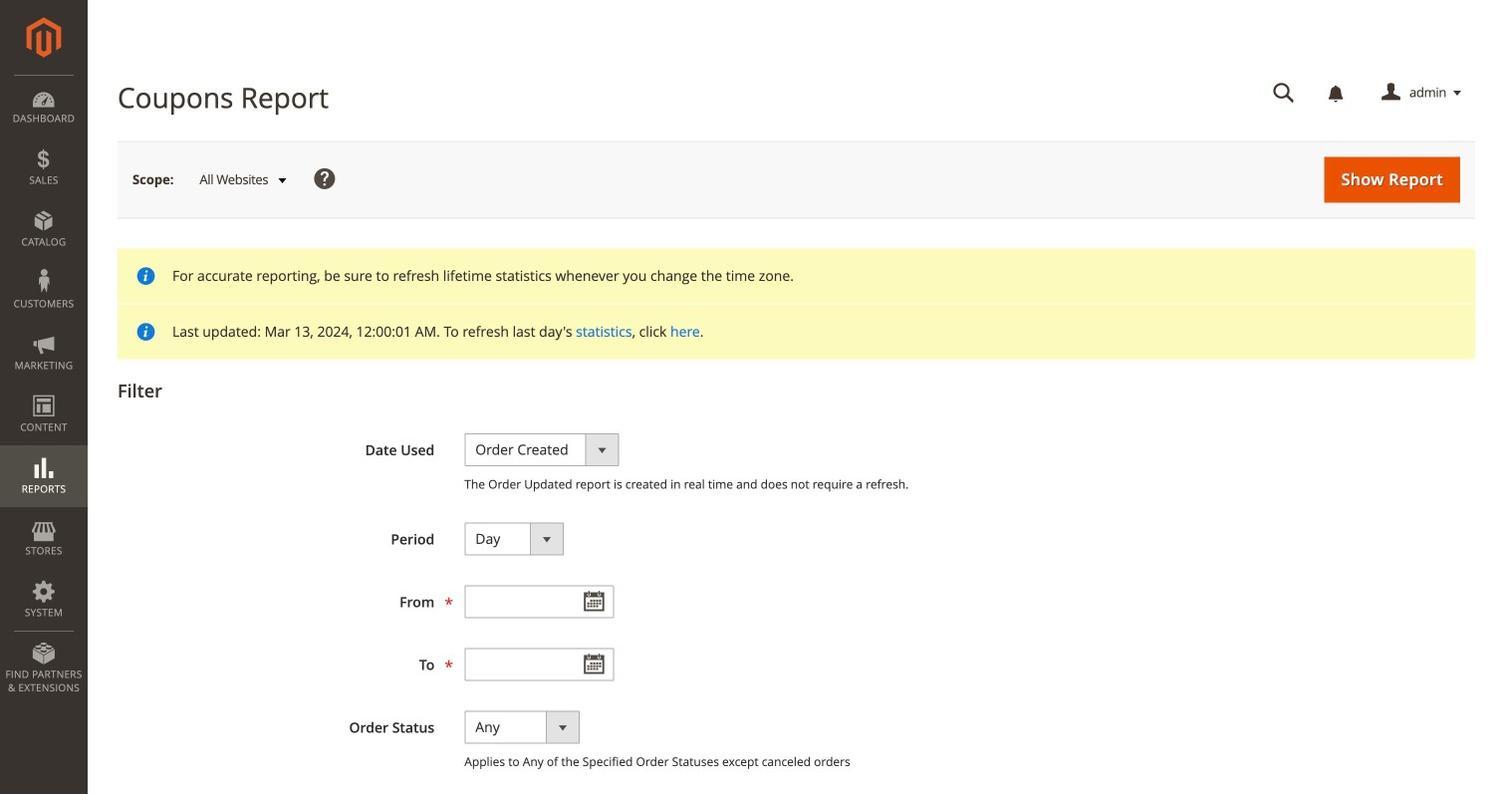 Task type: describe. For each thing, give the bounding box(es) containing it.
magento admin panel image
[[26, 17, 61, 58]]



Task type: locate. For each thing, give the bounding box(es) containing it.
None text field
[[465, 585, 614, 618], [465, 648, 614, 681], [465, 585, 614, 618], [465, 648, 614, 681]]

menu bar
[[0, 75, 88, 705]]

None text field
[[1259, 76, 1309, 111]]



Task type: vqa. For each thing, say whether or not it's contained in the screenshot.
DIALOG
no



